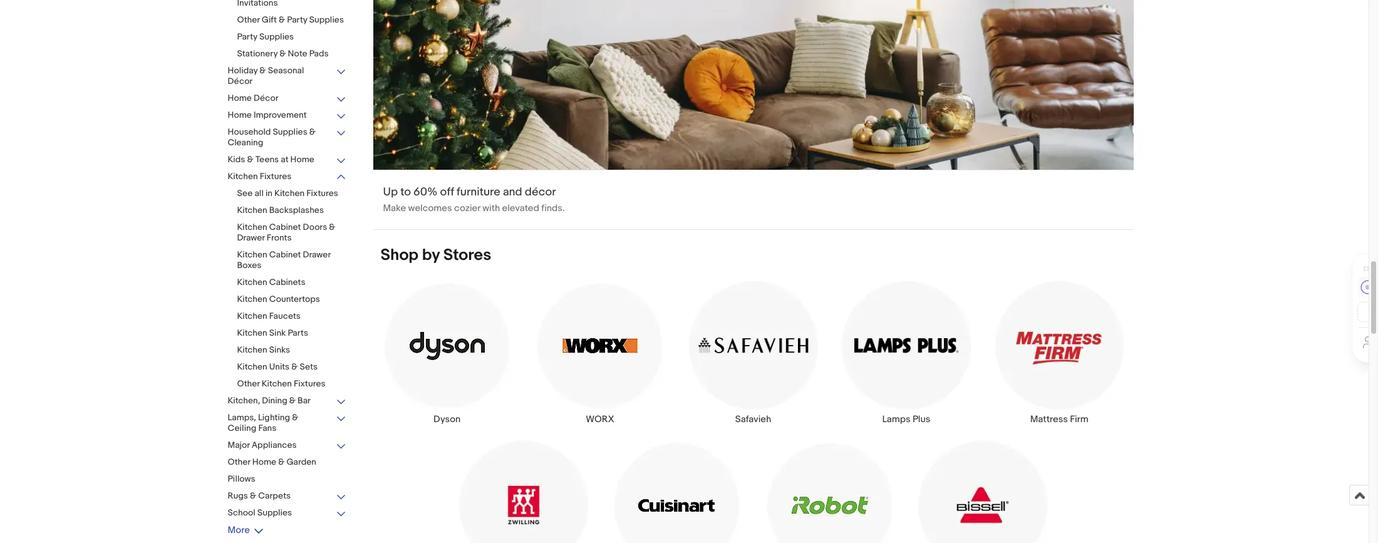 Task type: describe. For each thing, give the bounding box(es) containing it.
holiday & seasonal décor home décor home improvement household supplies & cleaning kids & teens at home kitchen fixtures see all in kitchen fixtures kitchen backsplashes kitchen cabinet doors & drawer fronts kitchen cabinet drawer boxes kitchen cabinets kitchen countertops kitchen faucets kitchen sink parts kitchen sinks kitchen units & sets other kitchen fixtures kitchen, dining & bar lamps, lighting & ceiling fans major appliances other home & garden pillows rugs & carpets school supplies
[[228, 65, 338, 518]]

sink
[[269, 328, 286, 338]]

dining
[[262, 395, 287, 406]]

& down kitchen, dining & bar 'dropdown button'
[[292, 412, 299, 423]]

countertops
[[269, 294, 320, 305]]

cleaning
[[228, 137, 263, 148]]

fans
[[258, 423, 277, 434]]

home up household
[[228, 110, 252, 120]]

lamps plus link
[[830, 281, 983, 426]]

& right kids
[[247, 154, 254, 165]]

shop by stores
[[381, 246, 492, 265]]

faucets
[[269, 311, 301, 322]]

lighting
[[258, 412, 290, 423]]

lamps, lighting & ceiling fans button
[[228, 412, 347, 435]]

kids
[[228, 154, 245, 165]]

mattress firm
[[1031, 414, 1089, 426]]

& down major appliances dropdown button
[[278, 457, 285, 468]]

make
[[383, 202, 406, 214]]

0 horizontal spatial décor
[[228, 76, 253, 86]]

cozier
[[454, 202, 481, 214]]

1 cabinet from the top
[[269, 222, 301, 233]]

note
[[288, 48, 307, 59]]

in
[[266, 188, 273, 199]]

home down holiday
[[228, 93, 252, 103]]

bar
[[298, 395, 311, 406]]

& right gift
[[279, 14, 285, 25]]

to
[[401, 185, 411, 199]]

elevated
[[502, 202, 540, 214]]

doors
[[303, 222, 327, 233]]

seasonal
[[268, 65, 304, 76]]

other gift & party supplies party supplies stationery & note pads
[[237, 14, 344, 59]]

more button
[[228, 525, 264, 537]]

home right at
[[291, 154, 315, 165]]

other kitchen fixtures link
[[237, 379, 347, 390]]

carpets
[[258, 491, 291, 501]]

home improvement button
[[228, 110, 347, 122]]

1 vertical spatial fixtures
[[307, 188, 338, 199]]

and
[[503, 185, 523, 199]]

pads
[[309, 48, 329, 59]]

by
[[422, 246, 440, 265]]

kitchen fixtures button
[[228, 171, 347, 183]]

major
[[228, 440, 250, 451]]

pillows link
[[228, 474, 347, 486]]

kitchen cabinet drawer boxes link
[[237, 249, 347, 272]]

1 vertical spatial other
[[237, 379, 260, 389]]

mattress
[[1031, 414, 1069, 426]]

holiday
[[228, 65, 258, 76]]

units
[[269, 362, 290, 372]]

kitchen cabinets link
[[237, 277, 347, 289]]

with
[[483, 202, 500, 214]]

school supplies button
[[228, 508, 347, 520]]

kitchen backsplashes link
[[237, 205, 347, 217]]

welcomes
[[408, 202, 452, 214]]

lamps,
[[228, 412, 256, 423]]

finds.
[[542, 202, 565, 214]]

at
[[281, 154, 289, 165]]

kitchen countertops link
[[237, 294, 347, 306]]

lamps plus
[[883, 414, 931, 426]]

cabinets
[[269, 277, 306, 288]]

school
[[228, 508, 256, 518]]

2 cabinet from the top
[[269, 249, 301, 260]]

holiday & seasonal décor button
[[228, 65, 347, 88]]

stores
[[444, 246, 492, 265]]

supplies up pads
[[309, 14, 344, 25]]

parts
[[288, 328, 308, 338]]

kitchen cabinet doors & drawer fronts link
[[237, 222, 347, 244]]

dyson
[[434, 414, 461, 426]]

stationery & note pads link
[[237, 48, 347, 60]]

boxes
[[237, 260, 262, 271]]

up
[[383, 185, 398, 199]]

2 vertical spatial fixtures
[[294, 379, 326, 389]]



Task type: vqa. For each thing, say whether or not it's contained in the screenshot.
the Vintage 1968 Rolex Submariner 1.7x Stainless Steel 40mm Automatic Watch 5513 link
no



Task type: locate. For each thing, give the bounding box(es) containing it.
drawer up boxes
[[237, 233, 265, 243]]

fronts
[[267, 233, 292, 243]]

other up kitchen,
[[237, 379, 260, 389]]

décor
[[228, 76, 253, 86], [254, 93, 279, 103]]

sets
[[300, 362, 318, 372]]

décor
[[525, 185, 556, 199]]

décor up improvement
[[254, 93, 279, 103]]

& right rugs
[[250, 491, 256, 501]]

kitchen, dining & bar button
[[228, 395, 347, 407]]

other inside other gift & party supplies party supplies stationery & note pads
[[237, 14, 260, 25]]

appliances
[[252, 440, 297, 451]]

safavieh
[[736, 414, 772, 426]]

ceiling
[[228, 423, 257, 434]]

off
[[440, 185, 454, 199]]

supplies down gift
[[259, 31, 294, 42]]

kitchen,
[[228, 395, 260, 406]]

rugs
[[228, 491, 248, 501]]

garden
[[287, 457, 317, 468]]

firm
[[1071, 414, 1089, 426]]

worx
[[586, 414, 615, 426]]

household
[[228, 127, 271, 137]]

0 horizontal spatial drawer
[[237, 233, 265, 243]]

other down "major"
[[228, 457, 250, 468]]

kitchen faucets link
[[237, 311, 347, 323]]

home décor button
[[228, 93, 347, 105]]

&
[[279, 14, 285, 25], [280, 48, 286, 59], [260, 65, 266, 76], [309, 127, 316, 137], [247, 154, 254, 165], [329, 222, 336, 233], [292, 362, 298, 372], [289, 395, 296, 406], [292, 412, 299, 423], [278, 457, 285, 468], [250, 491, 256, 501]]

1 vertical spatial party
[[237, 31, 257, 42]]

1 horizontal spatial drawer
[[303, 249, 331, 260]]

supplies
[[309, 14, 344, 25], [259, 31, 294, 42], [273, 127, 308, 137], [257, 508, 292, 518]]

none text field containing up to 60% off furniture and décor
[[373, 0, 1134, 229]]

& left the note
[[280, 48, 286, 59]]

worx link
[[524, 281, 677, 426]]

0 vertical spatial other
[[237, 14, 260, 25]]

1 horizontal spatial décor
[[254, 93, 279, 103]]

see all in kitchen fixtures link
[[237, 188, 347, 200]]

lamps
[[883, 414, 911, 426]]

0 vertical spatial drawer
[[237, 233, 265, 243]]

more
[[228, 525, 250, 537]]

improvement
[[254, 110, 307, 120]]

kitchen sink parts link
[[237, 328, 347, 340]]

dyson link
[[371, 281, 524, 426]]

2 vertical spatial other
[[228, 457, 250, 468]]

& left bar
[[289, 395, 296, 406]]

& down stationery
[[260, 65, 266, 76]]

0 vertical spatial décor
[[228, 76, 253, 86]]

kitchen
[[228, 171, 258, 182], [275, 188, 305, 199], [237, 205, 267, 216], [237, 222, 267, 233], [237, 249, 267, 260], [237, 277, 267, 288], [237, 294, 267, 305], [237, 311, 267, 322], [237, 328, 267, 338], [237, 345, 267, 355], [237, 362, 267, 372], [262, 379, 292, 389]]

kids & teens at home button
[[228, 154, 347, 166]]

party
[[287, 14, 307, 25], [237, 31, 257, 42]]

household supplies & cleaning button
[[228, 127, 347, 149]]

major appliances button
[[228, 440, 347, 452]]

None text field
[[373, 0, 1134, 229]]

& left sets
[[292, 362, 298, 372]]

mattress firm link
[[983, 281, 1137, 426]]

0 vertical spatial party
[[287, 14, 307, 25]]

other gift & party supplies link
[[237, 14, 347, 26]]

fixtures up in
[[260, 171, 292, 182]]

1 horizontal spatial party
[[287, 14, 307, 25]]

home down appliances
[[252, 457, 276, 468]]

0 vertical spatial cabinet
[[269, 222, 301, 233]]

other home & garden link
[[228, 457, 347, 469]]

0 vertical spatial fixtures
[[260, 171, 292, 182]]

fixtures
[[260, 171, 292, 182], [307, 188, 338, 199], [294, 379, 326, 389]]

kitchen sinks link
[[237, 345, 347, 357]]

supplies down carpets
[[257, 508, 292, 518]]

1 vertical spatial cabinet
[[269, 249, 301, 260]]

fixtures down sets
[[294, 379, 326, 389]]

party supplies link
[[237, 31, 347, 43]]

1 vertical spatial drawer
[[303, 249, 331, 260]]

furniture
[[457, 185, 501, 199]]

cabinet
[[269, 222, 301, 233], [269, 249, 301, 260]]

stationery
[[237, 48, 278, 59]]

0 horizontal spatial party
[[237, 31, 257, 42]]

backsplashes
[[269, 205, 324, 216]]

gift
[[262, 14, 277, 25]]

see
[[237, 188, 253, 199]]

& right doors
[[329, 222, 336, 233]]

home
[[228, 93, 252, 103], [228, 110, 252, 120], [291, 154, 315, 165], [252, 457, 276, 468]]

safavieh link
[[677, 281, 830, 426]]

teens
[[256, 154, 279, 165]]

60%
[[414, 185, 438, 199]]

other
[[237, 14, 260, 25], [237, 379, 260, 389], [228, 457, 250, 468]]

kitchen units & sets link
[[237, 362, 347, 374]]

pillows
[[228, 474, 255, 484]]

fixtures up backsplashes
[[307, 188, 338, 199]]

plus
[[913, 414, 931, 426]]

party up party supplies link
[[287, 14, 307, 25]]

rugs & carpets button
[[228, 491, 347, 503]]

party up stationery
[[237, 31, 257, 42]]

all
[[255, 188, 264, 199]]

up to 60% off furniture and décor make welcomes cozier with elevated finds.
[[383, 185, 565, 214]]

drawer down doors
[[303, 249, 331, 260]]

cabinet down fronts
[[269, 249, 301, 260]]

décor down stationery
[[228, 76, 253, 86]]

& down home improvement dropdown button
[[309, 127, 316, 137]]

1 vertical spatial décor
[[254, 93, 279, 103]]

sinks
[[269, 345, 290, 355]]

cabinet down kitchen backsplashes 'link'
[[269, 222, 301, 233]]

supplies down home improvement dropdown button
[[273, 127, 308, 137]]

other left gift
[[237, 14, 260, 25]]



